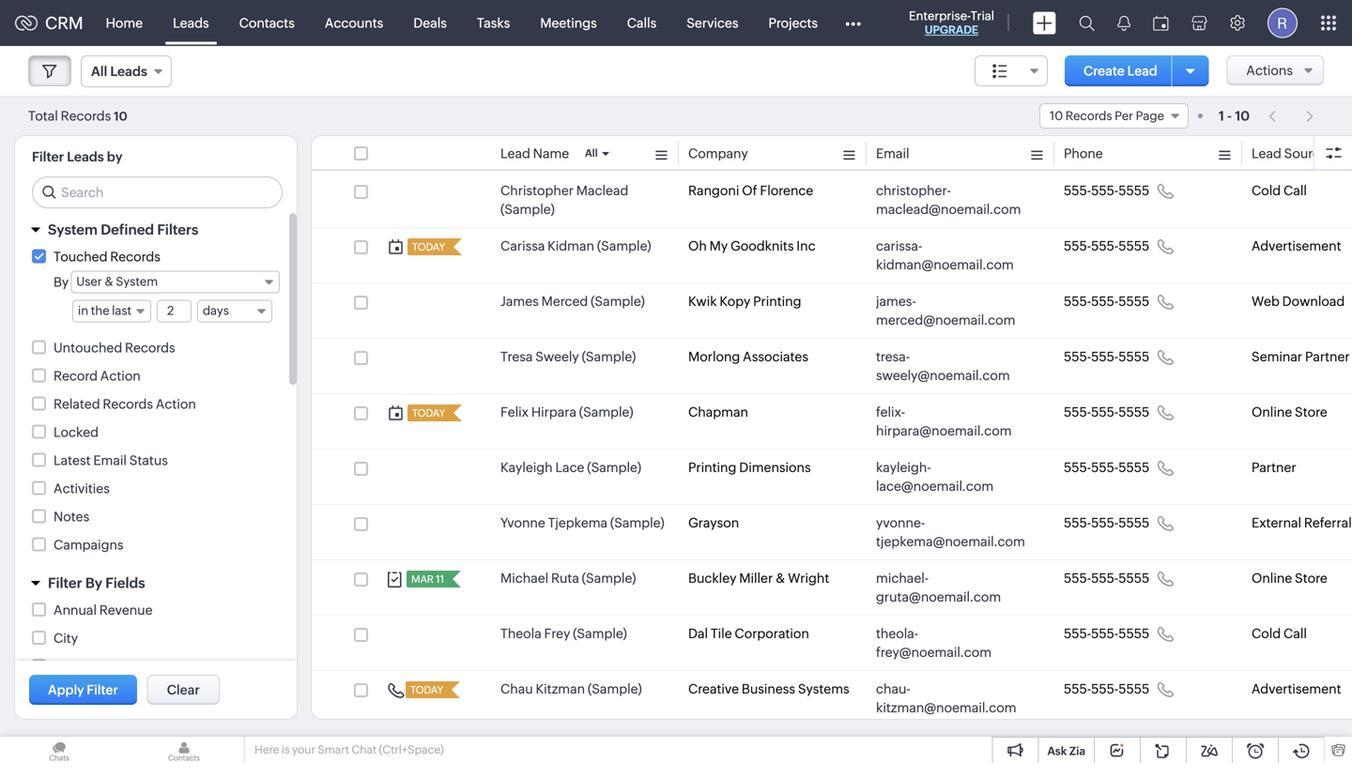Task type: vqa. For each thing, say whether or not it's contained in the screenshot.
Action to the right
yes



Task type: locate. For each thing, give the bounding box(es) containing it.
1 online from the top
[[1252, 405, 1293, 420]]

meetings
[[540, 15, 597, 31]]

2 call from the top
[[1284, 627, 1307, 642]]

5555 for chau- kitzman@noemail.com
[[1119, 682, 1150, 697]]

source
[[1285, 146, 1328, 161]]

email right latest
[[93, 453, 127, 468]]

leads inside leads link
[[173, 15, 209, 31]]

navigation
[[1260, 102, 1324, 130]]

by left the user
[[54, 275, 69, 290]]

services link
[[672, 0, 754, 46]]

company up apply filter
[[54, 659, 113, 674]]

in
[[78, 304, 88, 318]]

0 vertical spatial online store
[[1252, 405, 1328, 420]]

0 vertical spatial all
[[91, 64, 107, 79]]

(sample) right kidman
[[597, 239, 651, 254]]

apply
[[48, 683, 84, 698]]

(sample) right tjepkema
[[610, 516, 665, 531]]

0 vertical spatial cold call
[[1252, 183, 1307, 198]]

all inside field
[[91, 64, 107, 79]]

Search text field
[[33, 178, 282, 208]]

555-555-5555 for michael- gruta@noemail.com
[[1064, 571, 1150, 586]]

5 555-555-5555 from the top
[[1064, 405, 1150, 420]]

partner up 'external'
[[1252, 460, 1297, 475]]

tjepkema
[[548, 516, 608, 531]]

lead left the source
[[1252, 146, 1282, 161]]

0 horizontal spatial system
[[48, 222, 98, 238]]

10 up by
[[114, 109, 128, 124]]

tresa sweely (sample)
[[501, 349, 636, 364]]

2 vertical spatial today
[[410, 685, 443, 696]]

row group
[[312, 173, 1353, 727]]

0 vertical spatial advertisement
[[1252, 239, 1342, 254]]

lead
[[1128, 63, 1158, 78], [501, 146, 531, 161], [1252, 146, 1282, 161]]

1 horizontal spatial printing
[[753, 294, 802, 309]]

0 horizontal spatial company
[[54, 659, 113, 674]]

2 advertisement from the top
[[1252, 682, 1342, 697]]

leads right home
[[173, 15, 209, 31]]

1 horizontal spatial system
[[116, 275, 158, 289]]

call for christopher- maclead@noemail.com
[[1284, 183, 1307, 198]]

0 vertical spatial system
[[48, 222, 98, 238]]

latest
[[54, 453, 91, 468]]

row group containing christopher maclead (sample)
[[312, 173, 1353, 727]]

0 vertical spatial today
[[412, 241, 445, 253]]

filter up 'annual'
[[48, 575, 82, 592]]

dimensions
[[739, 460, 811, 475]]

your
[[292, 744, 316, 757]]

(sample) for felix hirpara (sample)
[[579, 405, 634, 420]]

1 vertical spatial &
[[776, 571, 786, 586]]

lead source
[[1252, 146, 1328, 161]]

leads left by
[[67, 149, 104, 164]]

5555 for felix- hirpara@noemail.com
[[1119, 405, 1150, 420]]

online down 'external'
[[1252, 571, 1293, 586]]

1 vertical spatial system
[[116, 275, 158, 289]]

lead left 'name'
[[501, 146, 531, 161]]

morlong
[[688, 349, 740, 364]]

ruta
[[551, 571, 579, 586]]

2 store from the top
[[1295, 571, 1328, 586]]

records for touched
[[110, 249, 160, 264]]

1 horizontal spatial by
[[85, 575, 102, 592]]

system inside field
[[116, 275, 158, 289]]

1 555-555-5555 from the top
[[1064, 183, 1150, 198]]

555-555-5555
[[1064, 183, 1150, 198], [1064, 239, 1150, 254], [1064, 294, 1150, 309], [1064, 349, 1150, 364], [1064, 405, 1150, 420], [1064, 460, 1150, 475], [1064, 516, 1150, 531], [1064, 571, 1150, 586], [1064, 627, 1150, 642], [1064, 682, 1150, 697]]

filter down total
[[32, 149, 64, 164]]

contacts image
[[125, 737, 243, 764]]

system inside dropdown button
[[48, 222, 98, 238]]

1 vertical spatial printing
[[688, 460, 737, 475]]

4 555-555-5555 from the top
[[1064, 349, 1150, 364]]

(sample) right 'kitzman'
[[588, 682, 642, 697]]

online for felix- hirpara@noemail.com
[[1252, 405, 1293, 420]]

online down the seminar
[[1252, 405, 1293, 420]]

0 vertical spatial action
[[100, 369, 141, 384]]

1 horizontal spatial all
[[585, 147, 598, 159]]

kitzman
[[536, 682, 585, 697]]

1 vertical spatial advertisement
[[1252, 682, 1342, 697]]

555-555-5555 for carissa- kidman@noemail.com
[[1064, 239, 1150, 254]]

0 vertical spatial cold
[[1252, 183, 1281, 198]]

Other Modules field
[[833, 8, 874, 38]]

create
[[1084, 63, 1125, 78]]

today link for chau
[[406, 682, 445, 699]]

0 horizontal spatial by
[[54, 275, 69, 290]]

555-555-5555 for james- merced@noemail.com
[[1064, 294, 1150, 309]]

3 5555 from the top
[[1119, 294, 1150, 309]]

0 vertical spatial call
[[1284, 183, 1307, 198]]

profile element
[[1257, 0, 1309, 46]]

yvonne-
[[876, 516, 925, 531]]

0 vertical spatial printing
[[753, 294, 802, 309]]

records down 'last'
[[125, 340, 175, 356]]

lead for lead name
[[501, 146, 531, 161]]

1 vertical spatial online
[[1252, 571, 1293, 586]]

lead name
[[501, 146, 569, 161]]

0 horizontal spatial partner
[[1252, 460, 1297, 475]]

all leads
[[91, 64, 147, 79]]

(sample) right frey
[[573, 627, 627, 642]]

records left per
[[1066, 109, 1113, 123]]

10 5555 from the top
[[1119, 682, 1150, 697]]

oh my goodknits inc
[[688, 239, 816, 254]]

miller
[[739, 571, 773, 586]]

1 5555 from the top
[[1119, 183, 1150, 198]]

by up annual revenue at the left bottom
[[85, 575, 102, 592]]

michael ruta (sample)
[[501, 571, 636, 586]]

1 horizontal spatial leads
[[110, 64, 147, 79]]

555-555-5555 for tresa- sweely@noemail.com
[[1064, 349, 1150, 364]]

online store for michael- gruta@noemail.com
[[1252, 571, 1328, 586]]

signals element
[[1106, 0, 1142, 46]]

555-
[[1064, 183, 1092, 198], [1092, 183, 1119, 198], [1064, 239, 1092, 254], [1092, 239, 1119, 254], [1064, 294, 1092, 309], [1092, 294, 1119, 309], [1064, 349, 1092, 364], [1092, 349, 1119, 364], [1064, 405, 1092, 420], [1092, 405, 1119, 420], [1064, 460, 1092, 475], [1092, 460, 1119, 475], [1064, 516, 1092, 531], [1092, 516, 1119, 531], [1064, 571, 1092, 586], [1092, 571, 1119, 586], [1064, 627, 1092, 642], [1092, 627, 1119, 642], [1064, 682, 1092, 697], [1092, 682, 1119, 697]]

chau
[[501, 682, 533, 697]]

1 vertical spatial all
[[585, 147, 598, 159]]

action up the related records action
[[100, 369, 141, 384]]

tasks
[[477, 15, 510, 31]]

cold for christopher- maclead@noemail.com
[[1252, 183, 1281, 198]]

filter right apply
[[87, 683, 118, 698]]

zia
[[1070, 745, 1086, 758]]

5555 for james- merced@noemail.com
[[1119, 294, 1150, 309]]

555-555-5555 for felix- hirpara@noemail.com
[[1064, 405, 1150, 420]]

0 horizontal spatial &
[[104, 275, 113, 289]]

all
[[91, 64, 107, 79], [585, 147, 598, 159]]

9 555-555-5555 from the top
[[1064, 627, 1150, 642]]

1 horizontal spatial &
[[776, 571, 786, 586]]

6 5555 from the top
[[1119, 460, 1150, 475]]

filter by fields button
[[15, 567, 297, 600]]

records inside field
[[1066, 109, 1113, 123]]

buckley
[[688, 571, 737, 586]]

1 cold from the top
[[1252, 183, 1281, 198]]

2 cold from the top
[[1252, 627, 1281, 642]]

5 5555 from the top
[[1119, 405, 1150, 420]]

cold call
[[1252, 183, 1307, 198], [1252, 627, 1307, 642]]

9 5555 from the top
[[1119, 627, 1150, 642]]

hirpara
[[531, 405, 577, 420]]

company up rangoni
[[688, 146, 748, 161]]

0 vertical spatial store
[[1295, 405, 1328, 420]]

& right miller
[[776, 571, 786, 586]]

mar 11
[[411, 574, 444, 586]]

online store down seminar partner
[[1252, 405, 1328, 420]]

2 vertical spatial filter
[[87, 683, 118, 698]]

8 555-555-5555 from the top
[[1064, 571, 1150, 586]]

carissa- kidman@noemail.com
[[876, 239, 1014, 272]]

rangoni of florence
[[688, 183, 814, 198]]

0 vertical spatial email
[[876, 146, 910, 161]]

(sample) right sweely
[[582, 349, 636, 364]]

1 vertical spatial leads
[[110, 64, 147, 79]]

1 call from the top
[[1284, 183, 1307, 198]]

store down seminar partner
[[1295, 405, 1328, 420]]

3 555-555-5555 from the top
[[1064, 294, 1150, 309]]

today for chau kitzman (sample)
[[410, 685, 443, 696]]

store down external referral
[[1295, 571, 1328, 586]]

user & system
[[76, 275, 158, 289]]

0 horizontal spatial lead
[[501, 146, 531, 161]]

name
[[533, 146, 569, 161]]

here
[[255, 744, 279, 757]]

4 5555 from the top
[[1119, 349, 1150, 364]]

kidman
[[548, 239, 595, 254]]

calendar image
[[1153, 15, 1169, 31]]

filter inside dropdown button
[[48, 575, 82, 592]]

1 vertical spatial today link
[[408, 405, 447, 422]]

(sample) right hirpara
[[579, 405, 634, 420]]

1 vertical spatial by
[[85, 575, 102, 592]]

leads inside the all leads field
[[110, 64, 147, 79]]

all up the maclead
[[585, 147, 598, 159]]

grayson
[[688, 516, 739, 531]]

christopher
[[501, 183, 574, 198]]

theola frey (sample)
[[501, 627, 627, 642]]

1 vertical spatial cold
[[1252, 627, 1281, 642]]

1 advertisement from the top
[[1252, 239, 1342, 254]]

10 555-555-5555 from the top
[[1064, 682, 1150, 697]]

records up the filter leads by
[[61, 108, 111, 124]]

online
[[1252, 405, 1293, 420], [1252, 571, 1293, 586]]

10 Records Per Page field
[[1040, 103, 1189, 129]]

10 left per
[[1050, 109, 1063, 123]]

(sample) for kayleigh lace (sample)
[[587, 460, 642, 475]]

online store
[[1252, 405, 1328, 420], [1252, 571, 1328, 586]]

2 horizontal spatial leads
[[173, 15, 209, 31]]

10 for 1 - 10
[[1235, 108, 1250, 124]]

2 vertical spatial today link
[[406, 682, 445, 699]]

touched
[[54, 249, 107, 264]]

0 horizontal spatial all
[[91, 64, 107, 79]]

system up touched
[[48, 222, 98, 238]]

theola frey (sample) link
[[501, 625, 627, 643]]

1 vertical spatial email
[[93, 453, 127, 468]]

cold for theola- frey@noemail.com
[[1252, 627, 1281, 642]]

of
[[742, 183, 758, 198]]

1 cold call from the top
[[1252, 183, 1307, 198]]

2 horizontal spatial 10
[[1235, 108, 1250, 124]]

profile image
[[1268, 8, 1298, 38]]

today for carissa kidman (sample)
[[412, 241, 445, 253]]

2 online store from the top
[[1252, 571, 1328, 586]]

leads for all leads
[[110, 64, 147, 79]]

printing dimensions
[[688, 460, 811, 475]]

leads for filter leads by
[[67, 149, 104, 164]]

records for total
[[61, 108, 111, 124]]

carissa-
[[876, 239, 923, 254]]

email up christopher-
[[876, 146, 910, 161]]

records down defined
[[110, 249, 160, 264]]

1 vertical spatial filter
[[48, 575, 82, 592]]

cold
[[1252, 183, 1281, 198], [1252, 627, 1281, 642]]

kayleigh- lace@noemail.com
[[876, 460, 994, 494]]

(sample) down christopher
[[501, 202, 555, 217]]

1 vertical spatial cold call
[[1252, 627, 1307, 642]]

555-555-5555 for christopher- maclead@noemail.com
[[1064, 183, 1150, 198]]

(sample) right lace
[[587, 460, 642, 475]]

1 vertical spatial today
[[412, 408, 445, 419]]

6 555-555-5555 from the top
[[1064, 460, 1150, 475]]

chats image
[[0, 737, 118, 764]]

1 vertical spatial store
[[1295, 571, 1328, 586]]

days field
[[197, 300, 272, 323]]

wright
[[788, 571, 830, 586]]

1 vertical spatial online store
[[1252, 571, 1328, 586]]

(sample) inside christopher maclead (sample)
[[501, 202, 555, 217]]

7 555-555-5555 from the top
[[1064, 516, 1150, 531]]

2 555-555-5555 from the top
[[1064, 239, 1150, 254]]

5555 for michael- gruta@noemail.com
[[1119, 571, 1150, 586]]

revenue
[[99, 603, 153, 618]]

1 vertical spatial call
[[1284, 627, 1307, 642]]

2 vertical spatial leads
[[67, 149, 104, 164]]

0 vertical spatial filter
[[32, 149, 64, 164]]

2 5555 from the top
[[1119, 239, 1150, 254]]

0 vertical spatial online
[[1252, 405, 1293, 420]]

& right the user
[[104, 275, 113, 289]]

10 inside total records 10
[[114, 109, 128, 124]]

accounts link
[[310, 0, 399, 46]]

1 vertical spatial partner
[[1252, 460, 1297, 475]]

8 5555 from the top
[[1119, 571, 1150, 586]]

None text field
[[158, 301, 191, 322]]

1 horizontal spatial partner
[[1306, 349, 1350, 364]]

company
[[688, 146, 748, 161], [54, 659, 113, 674]]

goodknits
[[731, 239, 794, 254]]

felix- hirpara@noemail.com
[[876, 405, 1012, 439]]

1 horizontal spatial company
[[688, 146, 748, 161]]

merced
[[542, 294, 588, 309]]

maclead@noemail.com
[[876, 202, 1021, 217]]

0 vertical spatial &
[[104, 275, 113, 289]]

(sample) right ruta
[[582, 571, 636, 586]]

1 horizontal spatial action
[[156, 397, 196, 412]]

(ctrl+space)
[[379, 744, 444, 757]]

today link
[[408, 239, 447, 255], [408, 405, 447, 422], [406, 682, 445, 699]]

chapman
[[688, 405, 749, 420]]

in the last
[[78, 304, 132, 318]]

christopher maclead (sample)
[[501, 183, 629, 217]]

0 vertical spatial partner
[[1306, 349, 1350, 364]]

10 right -
[[1235, 108, 1250, 124]]

2 cold call from the top
[[1252, 627, 1307, 642]]

printing right kopy
[[753, 294, 802, 309]]

1 horizontal spatial lead
[[1128, 63, 1158, 78]]

lead for lead source
[[1252, 146, 1282, 161]]

10 inside field
[[1050, 109, 1063, 123]]

online store down external referral
[[1252, 571, 1328, 586]]

None field
[[975, 55, 1048, 86]]

0 horizontal spatial email
[[93, 453, 127, 468]]

(sample) right merced
[[591, 294, 645, 309]]

2 online from the top
[[1252, 571, 1293, 586]]

action up status at left bottom
[[156, 397, 196, 412]]

leads down home
[[110, 64, 147, 79]]

User & System field
[[71, 271, 280, 294]]

5555 for christopher- maclead@noemail.com
[[1119, 183, 1150, 198]]

tresa- sweely@noemail.com link
[[876, 348, 1027, 385]]

smart
[[318, 744, 349, 757]]

record
[[54, 369, 98, 384]]

(sample) inside "link"
[[610, 516, 665, 531]]

555-555-5555 for kayleigh- lace@noemail.com
[[1064, 460, 1150, 475]]

printing up the grayson
[[688, 460, 737, 475]]

0 horizontal spatial leads
[[67, 149, 104, 164]]

records down the record action
[[103, 397, 153, 412]]

0 horizontal spatial 10
[[114, 109, 128, 124]]

1 horizontal spatial 10
[[1050, 109, 1063, 123]]

lead right create at right
[[1128, 63, 1158, 78]]

dal tile corporation
[[688, 627, 810, 642]]

7 5555 from the top
[[1119, 516, 1150, 531]]

1 online store from the top
[[1252, 405, 1328, 420]]

0 vertical spatial company
[[688, 146, 748, 161]]

1 store from the top
[[1295, 405, 1328, 420]]

(sample) for michael ruta (sample)
[[582, 571, 636, 586]]

web
[[1252, 294, 1280, 309]]

partner right the seminar
[[1306, 349, 1350, 364]]

james
[[501, 294, 539, 309]]

today link for felix
[[408, 405, 447, 422]]

(sample)
[[501, 202, 555, 217], [597, 239, 651, 254], [591, 294, 645, 309], [582, 349, 636, 364], [579, 405, 634, 420], [587, 460, 642, 475], [610, 516, 665, 531], [582, 571, 636, 586], [573, 627, 627, 642], [588, 682, 642, 697]]

filter for filter leads by
[[32, 149, 64, 164]]

(sample) for christopher maclead (sample)
[[501, 202, 555, 217]]

michael- gruta@noemail.com link
[[876, 569, 1027, 607]]

touched records
[[54, 249, 160, 264]]

2 horizontal spatial lead
[[1252, 146, 1282, 161]]

system up 'last'
[[116, 275, 158, 289]]

tasks link
[[462, 0, 525, 46]]

call
[[1284, 183, 1307, 198], [1284, 627, 1307, 642]]

crm
[[45, 13, 83, 33]]

all up total records 10
[[91, 64, 107, 79]]

dal
[[688, 627, 708, 642]]

0 vertical spatial today link
[[408, 239, 447, 255]]

james- merced@noemail.com
[[876, 294, 1016, 328]]

0 vertical spatial leads
[[173, 15, 209, 31]]

calls
[[627, 15, 657, 31]]

is
[[282, 744, 290, 757]]



Task type: describe. For each thing, give the bounding box(es) containing it.
morlong associates
[[688, 349, 809, 364]]

records for 10
[[1066, 109, 1113, 123]]

corporation
[[735, 627, 810, 642]]

advertisement for carissa- kidman@noemail.com
[[1252, 239, 1342, 254]]

untouched
[[54, 340, 122, 356]]

my
[[710, 239, 728, 254]]

create menu element
[[1022, 0, 1068, 46]]

advertisement for chau- kitzman@noemail.com
[[1252, 682, 1342, 697]]

store for felix- hirpara@noemail.com
[[1295, 405, 1328, 420]]

kayleigh
[[501, 460, 553, 475]]

projects link
[[754, 0, 833, 46]]

trial
[[971, 9, 995, 23]]

5555 for theola- frey@noemail.com
[[1119, 627, 1150, 642]]

kayleigh- lace@noemail.com link
[[876, 458, 1027, 496]]

theola- frey@noemail.com link
[[876, 625, 1027, 662]]

seminar partner
[[1252, 349, 1350, 364]]

lead inside button
[[1128, 63, 1158, 78]]

ask
[[1048, 745, 1067, 758]]

system defined filters
[[48, 222, 198, 238]]

felix-
[[876, 405, 906, 420]]

total
[[28, 108, 58, 124]]

online store for felix- hirpara@noemail.com
[[1252, 405, 1328, 420]]

ask zia
[[1048, 745, 1086, 758]]

555-555-5555 for yvonne- tjepkema@noemail.com
[[1064, 516, 1150, 531]]

carissa- kidman@noemail.com link
[[876, 237, 1027, 274]]

(sample) for theola frey (sample)
[[573, 627, 627, 642]]

online for michael- gruta@noemail.com
[[1252, 571, 1293, 586]]

search element
[[1068, 0, 1106, 46]]

apply filter button
[[29, 675, 137, 705]]

theola-
[[876, 627, 919, 642]]

search image
[[1079, 15, 1095, 31]]

page
[[1136, 109, 1165, 123]]

5555 for carissa- kidman@noemail.com
[[1119, 239, 1150, 254]]

signals image
[[1118, 15, 1131, 31]]

call for theola- frey@noemail.com
[[1284, 627, 1307, 642]]

deals link
[[399, 0, 462, 46]]

notes
[[54, 510, 89, 525]]

lace@noemail.com
[[876, 479, 994, 494]]

(sample) for yvonne tjepkema (sample)
[[610, 516, 665, 531]]

tresa
[[501, 349, 533, 364]]

(sample) for james merced (sample)
[[591, 294, 645, 309]]

555-555-5555 for chau- kitzman@noemail.com
[[1064, 682, 1150, 697]]

records for untouched
[[125, 340, 175, 356]]

filter inside button
[[87, 683, 118, 698]]

theola- frey@noemail.com
[[876, 627, 992, 660]]

felix hirpara (sample) link
[[501, 403, 634, 422]]

records for related
[[103, 397, 153, 412]]

record action
[[54, 369, 141, 384]]

1 vertical spatial company
[[54, 659, 113, 674]]

cold call for christopher- maclead@noemail.com
[[1252, 183, 1307, 198]]

campaigns
[[54, 538, 124, 553]]

1
[[1219, 108, 1225, 124]]

enterprise-
[[909, 9, 971, 23]]

5555 for tresa- sweely@noemail.com
[[1119, 349, 1150, 364]]

store for michael- gruta@noemail.com
[[1295, 571, 1328, 586]]

seminar
[[1252, 349, 1303, 364]]

in the last field
[[72, 300, 151, 323]]

1 - 10
[[1219, 108, 1250, 124]]

(sample) for chau kitzman (sample)
[[588, 682, 642, 697]]

external referral
[[1252, 516, 1352, 531]]

crm link
[[15, 13, 83, 33]]

create menu image
[[1033, 12, 1057, 34]]

hirpara@noemail.com
[[876, 424, 1012, 439]]

defined
[[101, 222, 154, 238]]

by inside filter by fields dropdown button
[[85, 575, 102, 592]]

michael- gruta@noemail.com
[[876, 571, 1001, 605]]

All Leads field
[[81, 55, 172, 87]]

(sample) for tresa sweely (sample)
[[582, 349, 636, 364]]

yvonne- tjepkema@noemail.com
[[876, 516, 1026, 549]]

logo image
[[15, 15, 38, 31]]

home link
[[91, 0, 158, 46]]

10 for total records 10
[[114, 109, 128, 124]]

5555 for yvonne- tjepkema@noemail.com
[[1119, 516, 1150, 531]]

& inside user & system field
[[104, 275, 113, 289]]

city
[[54, 631, 78, 646]]

5555 for kayleigh- lace@noemail.com
[[1119, 460, 1150, 475]]

chau kitzman (sample) link
[[501, 680, 642, 699]]

calls link
[[612, 0, 672, 46]]

felix
[[501, 405, 529, 420]]

cold call for theola- frey@noemail.com
[[1252, 627, 1307, 642]]

today link for carissa
[[408, 239, 447, 255]]

associates
[[743, 349, 809, 364]]

yvonne
[[501, 516, 546, 531]]

actions
[[1247, 63, 1293, 78]]

all for all leads
[[91, 64, 107, 79]]

felix hirpara (sample)
[[501, 405, 634, 420]]

all for all
[[585, 147, 598, 159]]

kayleigh lace (sample)
[[501, 460, 642, 475]]

latest email status
[[54, 453, 168, 468]]

555-555-5555 for theola- frey@noemail.com
[[1064, 627, 1150, 642]]

theola
[[501, 627, 542, 642]]

oh
[[688, 239, 707, 254]]

1 vertical spatial action
[[156, 397, 196, 412]]

tresa sweely (sample) link
[[501, 348, 636, 366]]

carissa kidman (sample) link
[[501, 237, 651, 255]]

merced@noemail.com
[[876, 313, 1016, 328]]

download
[[1283, 294, 1345, 309]]

james- merced@noemail.com link
[[876, 292, 1027, 330]]

sweely
[[536, 349, 579, 364]]

deals
[[414, 15, 447, 31]]

filter for filter by fields
[[48, 575, 82, 592]]

contacts link
[[224, 0, 310, 46]]

size image
[[993, 63, 1008, 80]]

chau-
[[876, 682, 911, 697]]

0 horizontal spatial action
[[100, 369, 141, 384]]

(sample) for carissa kidman (sample)
[[597, 239, 651, 254]]

home
[[106, 15, 143, 31]]

0 horizontal spatial printing
[[688, 460, 737, 475]]

mar 11 link
[[407, 571, 446, 588]]

felix- hirpara@noemail.com link
[[876, 403, 1027, 441]]

1 horizontal spatial email
[[876, 146, 910, 161]]

kidman@noemail.com
[[876, 257, 1014, 272]]

0 vertical spatial by
[[54, 275, 69, 290]]

kitzman@noemail.com
[[876, 701, 1017, 716]]

yvonne- tjepkema@noemail.com link
[[876, 514, 1027, 551]]

christopher-
[[876, 183, 951, 198]]

leads link
[[158, 0, 224, 46]]

days
[[203, 304, 229, 318]]

james merced (sample)
[[501, 294, 645, 309]]

today for felix hirpara (sample)
[[412, 408, 445, 419]]

annual
[[54, 603, 97, 618]]

rangoni
[[688, 183, 740, 198]]

system defined filters button
[[15, 213, 297, 247]]

frey
[[544, 627, 570, 642]]

creative
[[688, 682, 739, 697]]



